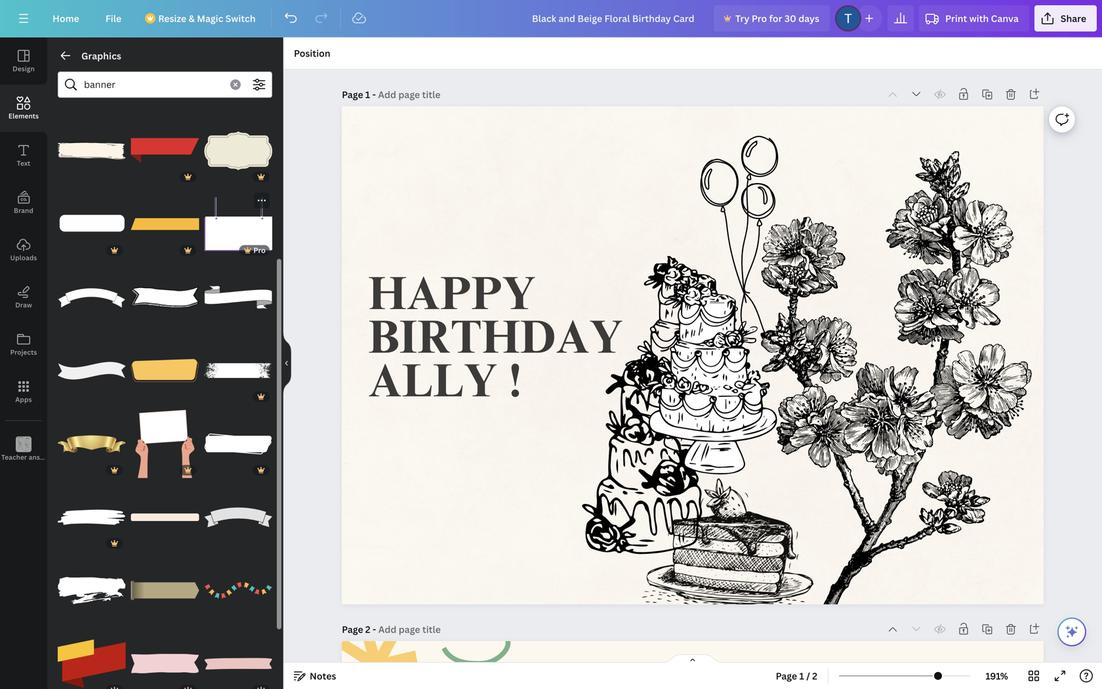 Task type: locate. For each thing, give the bounding box(es) containing it.
1 horizontal spatial pro
[[752, 12, 768, 25]]

flat vintage banner image
[[204, 117, 272, 185]]

notes button
[[289, 666, 342, 687]]

home
[[53, 12, 79, 25]]

apps button
[[0, 368, 47, 416]]

apps
[[15, 395, 32, 404]]

teacher answer keys
[[1, 453, 68, 462]]

1
[[366, 88, 370, 101], [800, 670, 805, 682]]

1 vertical spatial page
[[342, 623, 363, 636]]

brand button
[[0, 179, 47, 226]]

page left /
[[776, 670, 798, 682]]

1 vertical spatial pro
[[254, 245, 266, 255]]

graphics
[[81, 50, 121, 62]]

0 vertical spatial pro
[[752, 12, 768, 25]]

1 inside button
[[800, 670, 805, 682]]

0 vertical spatial page
[[342, 88, 363, 101]]

magic
[[197, 12, 223, 25]]

ribbon banner metallic image
[[58, 410, 126, 478]]

0 vertical spatial 1
[[366, 88, 370, 101]]

- left page title text box
[[373, 88, 376, 101]]

pro up black and white curved line banner with slanted stripes shadow details image
[[254, 245, 266, 255]]

1 horizontal spatial 2
[[813, 670, 818, 682]]

teacher
[[1, 453, 27, 462]]

0 horizontal spatial 1
[[366, 88, 370, 101]]

shaky hand drawn banner with wedge end and stripes image
[[131, 263, 199, 331]]

1 horizontal spatial 1
[[800, 670, 805, 682]]

page 1 -
[[342, 88, 378, 101]]

woman holding a banner image
[[131, 410, 199, 478]]

page for page 1
[[342, 88, 363, 101]]

resize & magic switch button
[[137, 5, 266, 32]]

2 inside button
[[813, 670, 818, 682]]

0 vertical spatial -
[[373, 88, 376, 101]]

canva
[[992, 12, 1019, 25]]

side panel tab list
[[0, 37, 68, 473]]

print
[[946, 12, 968, 25]]

geometric shape icon image
[[131, 483, 199, 551]]

try pro for 30 days button
[[714, 5, 830, 32]]

resize
[[158, 12, 187, 25]]

pro inside group
[[254, 245, 266, 255]]

1 vertical spatial 2
[[813, 670, 818, 682]]

2 left page title text field
[[366, 623, 371, 636]]

keys
[[53, 453, 68, 462]]

for
[[770, 12, 783, 25]]

simple ribbon banner image
[[204, 630, 272, 689]]

ribbon banner image
[[131, 44, 199, 112]]

Design title text field
[[522, 5, 709, 32]]

191%
[[986, 670, 1009, 682]]

-
[[373, 88, 376, 101], [373, 623, 376, 636]]

1 for -
[[366, 88, 370, 101]]

draw button
[[0, 274, 47, 321]]

uploads
[[10, 253, 37, 262]]

page left page title text field
[[342, 623, 363, 636]]

1 vertical spatial 1
[[800, 670, 805, 682]]

Search graphics search field
[[84, 72, 223, 97]]

2 vertical spatial page
[[776, 670, 798, 682]]

brand
[[14, 206, 33, 215]]

page
[[342, 88, 363, 101], [342, 623, 363, 636], [776, 670, 798, 682]]

banner vector image
[[204, 190, 272, 258]]

position button
[[289, 43, 336, 64]]

0 horizontal spatial pro
[[254, 245, 266, 255]]

text button
[[0, 132, 47, 179]]

uploads button
[[0, 226, 47, 274]]

main menu bar
[[0, 0, 1103, 37]]

pro
[[752, 12, 768, 25], [254, 245, 266, 255]]

page left page title text box
[[342, 88, 363, 101]]

1 left page title text box
[[366, 88, 370, 101]]

2
[[366, 623, 371, 636], [813, 670, 818, 682]]

2 right /
[[813, 670, 818, 682]]

file button
[[95, 5, 132, 32]]

birthday
[[369, 319, 623, 366]]

0 horizontal spatial 2
[[366, 623, 371, 636]]

1 vertical spatial -
[[373, 623, 376, 636]]

- left page title text field
[[373, 623, 376, 636]]

resize & magic switch
[[158, 12, 256, 25]]

Page title text field
[[379, 623, 442, 636]]

answer
[[29, 453, 52, 462]]

page 1 / 2
[[776, 670, 818, 682]]

colorful fiesta party banner image
[[204, 557, 272, 625]]

pro left for
[[752, 12, 768, 25]]

print with canva button
[[920, 5, 1030, 32]]

geometric shape illustration image
[[131, 337, 199, 405]]

group
[[58, 44, 126, 112], [131, 44, 199, 112], [204, 44, 272, 112], [58, 117, 126, 185], [131, 117, 199, 185], [204, 117, 272, 185], [131, 182, 199, 258], [58, 190, 126, 258], [58, 256, 126, 331], [131, 256, 199, 331], [204, 256, 272, 331], [131, 337, 199, 405], [204, 337, 272, 405], [131, 402, 199, 478], [204, 402, 272, 478], [58, 410, 126, 478], [58, 475, 126, 551], [131, 475, 199, 551], [204, 475, 272, 551], [58, 549, 126, 625], [131, 557, 199, 625], [204, 557, 272, 625], [58, 630, 126, 689], [131, 630, 199, 689], [204, 630, 272, 689]]

yellow trapezoid banner image
[[131, 190, 199, 258]]

pro group
[[204, 190, 272, 258]]

1 left /
[[800, 670, 805, 682]]



Task type: describe. For each thing, give the bounding box(es) containing it.
191% button
[[976, 666, 1019, 687]]

position
[[294, 47, 331, 59]]

ally
[[369, 363, 498, 410]]

canva assistant image
[[1065, 624, 1081, 640]]

home link
[[42, 5, 90, 32]]

white banner illustration image
[[58, 44, 126, 112]]

rounded banner button white image
[[58, 190, 126, 258]]

file
[[106, 12, 122, 25]]

/
[[807, 670, 811, 682]]

text
[[17, 159, 30, 168]]

page inside page 1 / 2 button
[[776, 670, 798, 682]]

!
[[509, 363, 522, 410]]

red banner sticker image
[[131, 117, 199, 185]]

draw
[[15, 301, 32, 310]]

- for page 1 -
[[373, 88, 376, 101]]

0 vertical spatial 2
[[366, 623, 371, 636]]

;
[[23, 454, 25, 461]]

design button
[[0, 37, 47, 85]]

30
[[785, 12, 797, 25]]

try
[[736, 12, 750, 25]]

ally !
[[369, 363, 522, 410]]

notes
[[310, 670, 336, 682]]

hide image
[[283, 332, 291, 395]]

share
[[1061, 12, 1087, 25]]

share button
[[1035, 5, 1098, 32]]

black and white curved line banner with slanted stripes shadow details image
[[204, 263, 272, 331]]

days
[[799, 12, 820, 25]]

page for page 2
[[342, 623, 363, 636]]

with
[[970, 12, 989, 25]]

projects button
[[0, 321, 47, 368]]

show pages image
[[662, 654, 725, 664]]

design
[[13, 64, 35, 73]]

projects
[[10, 348, 37, 357]]

pro inside button
[[752, 12, 768, 25]]

Page title text field
[[378, 88, 442, 101]]

switch
[[226, 12, 256, 25]]

1 for /
[[800, 670, 805, 682]]

straight banner image
[[58, 117, 126, 185]]

箭头横幅 arrow banner image
[[131, 557, 199, 625]]

page 2 -
[[342, 623, 379, 636]]

print with canva
[[946, 12, 1019, 25]]

text banner shape image
[[58, 630, 126, 689]]

simple vectored party banner image
[[204, 44, 272, 112]]

&
[[189, 12, 195, 25]]

happy
[[369, 276, 536, 322]]

page 1 / 2 button
[[771, 666, 823, 687]]

elements
[[8, 112, 39, 120]]

pink banner illustration image
[[131, 630, 199, 689]]

try pro for 30 days
[[736, 12, 820, 25]]

- for page 2 -
[[373, 623, 376, 636]]

untitled media image
[[58, 263, 126, 331]]

elements button
[[0, 85, 47, 132]]



Task type: vqa. For each thing, say whether or not it's contained in the screenshot.
Position popup button at the left of page
yes



